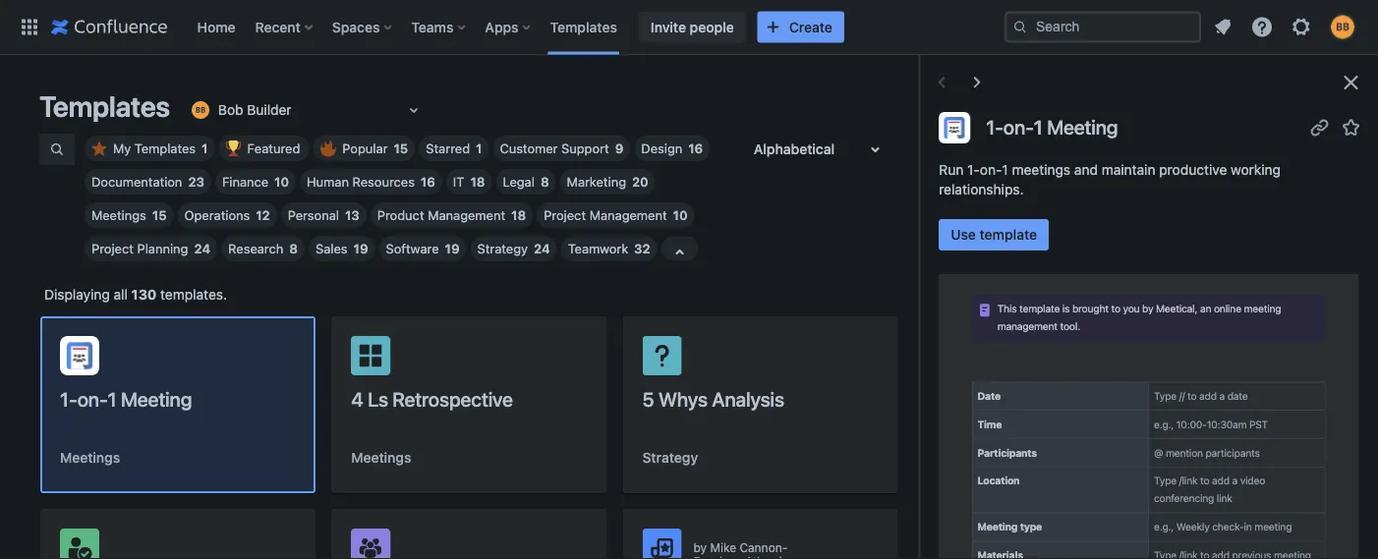 Task type: locate. For each thing, give the bounding box(es) containing it.
research
[[228, 241, 283, 256]]

2 vertical spatial 1-
[[60, 387, 77, 410]]

1 vertical spatial 8
[[289, 241, 298, 256]]

19 for sales 19
[[354, 241, 368, 256]]

8 for research 8
[[289, 241, 298, 256]]

share link image for "star all hands meeting" icon
[[528, 541, 552, 559]]

5 whys analysis
[[642, 387, 784, 410]]

starred 1
[[426, 141, 482, 156]]

starred
[[426, 141, 470, 156]]

0 horizontal spatial 8
[[289, 241, 298, 256]]

16 left the it
[[421, 175, 435, 189]]

global element
[[12, 0, 1005, 55]]

19 down the product management 18 on the left of page
[[445, 241, 460, 256]]

1 vertical spatial project
[[91, 241, 134, 256]]

0 vertical spatial strategy
[[477, 241, 528, 256]]

share link image left 'star annual plan one-pager' image
[[820, 541, 843, 559]]

1 horizontal spatial 15
[[394, 141, 408, 156]]

2 management from the left
[[590, 208, 667, 223]]

2 meetings button from the left
[[351, 448, 411, 468]]

spaces
[[332, 19, 380, 35]]

strategy 24
[[477, 241, 550, 256]]

16 right design
[[689, 141, 703, 156]]

sales
[[316, 241, 348, 256]]

templates link
[[544, 11, 623, 43]]

project
[[544, 208, 586, 223], [91, 241, 134, 256]]

templates inside global element
[[550, 19, 617, 35]]

1 vertical spatial templates
[[39, 89, 170, 123]]

1 horizontal spatial on-
[[980, 162, 1002, 178]]

13
[[345, 208, 360, 223]]

create button
[[758, 11, 844, 43]]

1 horizontal spatial meetings button
[[351, 448, 411, 468]]

1 horizontal spatial 10
[[673, 208, 688, 223]]

sales 19
[[316, 241, 368, 256]]

1 management from the left
[[428, 208, 505, 223]]

0 horizontal spatial 16
[[421, 175, 435, 189]]

1 24 from the left
[[194, 241, 211, 256]]

customer
[[500, 141, 558, 156]]

0 vertical spatial on-
[[1003, 116, 1034, 139]]

8 for legal 8
[[541, 175, 549, 189]]

create
[[789, 19, 833, 35]]

0 vertical spatial share link image
[[1308, 116, 1331, 139]]

management down 20 at the left of page
[[590, 208, 667, 223]]

share link image left 'star 90-day plan' image
[[237, 541, 261, 559]]

0 horizontal spatial 19
[[354, 241, 368, 256]]

2 vertical spatial on-
[[77, 387, 108, 410]]

banner containing home
[[0, 0, 1378, 55]]

software 19
[[386, 241, 460, 256]]

1 vertical spatial 1-
[[967, 162, 980, 178]]

popular
[[343, 141, 388, 156]]

1 horizontal spatial project
[[544, 208, 586, 223]]

1 horizontal spatial share link image
[[1308, 116, 1331, 139]]

1 horizontal spatial strategy
[[642, 450, 698, 466]]

design 16
[[641, 141, 703, 156]]

24
[[194, 241, 211, 256], [534, 241, 550, 256]]

strategy down the whys
[[642, 450, 698, 466]]

0 horizontal spatial 24
[[194, 241, 211, 256]]

18 right the it
[[470, 175, 485, 189]]

brookes,
[[694, 555, 742, 559]]

0 vertical spatial 10
[[274, 175, 289, 189]]

support
[[561, 141, 609, 156]]

fewer categories image
[[668, 241, 692, 264]]

0 vertical spatial 1-
[[986, 116, 1003, 139]]

1 horizontal spatial 18
[[511, 208, 526, 223]]

displaying
[[44, 287, 110, 303]]

0 horizontal spatial meetings button
[[60, 448, 120, 468]]

templates right apps popup button
[[550, 19, 617, 35]]

16
[[689, 141, 703, 156], [421, 175, 435, 189]]

next template image
[[965, 71, 989, 94]]

operations
[[184, 208, 250, 223]]

1 horizontal spatial 8
[[541, 175, 549, 189]]

0 horizontal spatial 15
[[152, 208, 167, 223]]

1 vertical spatial meeting
[[121, 387, 192, 410]]

meeting
[[1047, 116, 1118, 139], [121, 387, 192, 410]]

star 1-on-1 meeting image
[[1339, 116, 1363, 139]]

teamwork
[[568, 241, 628, 256]]

1 horizontal spatial 1-
[[967, 162, 980, 178]]

1 horizontal spatial management
[[590, 208, 667, 223]]

share link image
[[1308, 116, 1331, 139], [820, 541, 843, 559]]

23
[[188, 175, 204, 189]]

0 vertical spatial templates
[[550, 19, 617, 35]]

management
[[428, 208, 505, 223], [590, 208, 667, 223]]

1 vertical spatial strategy
[[642, 450, 698, 466]]

0 horizontal spatial strategy
[[477, 241, 528, 256]]

19 right the "sales"
[[354, 241, 368, 256]]

0 vertical spatial 1-on-1 meeting
[[986, 116, 1118, 139]]

and
[[1074, 162, 1098, 178]]

10
[[274, 175, 289, 189], [673, 208, 688, 223]]

resources
[[352, 175, 415, 189]]

banner
[[0, 0, 1378, 55]]

invite people
[[651, 19, 734, 35]]

18
[[470, 175, 485, 189], [511, 208, 526, 223]]

maintain
[[1101, 162, 1155, 178]]

close image
[[1339, 71, 1363, 94]]

0 horizontal spatial share link image
[[237, 541, 261, 559]]

1 horizontal spatial share link image
[[528, 541, 552, 559]]

8 right legal
[[541, 175, 549, 189]]

relationships.
[[939, 181, 1024, 198]]

2 share link image from the left
[[528, 541, 552, 559]]

meetings 15
[[91, 208, 167, 223]]

management down it 18
[[428, 208, 505, 223]]

notification icon image
[[1211, 15, 1235, 39]]

1 vertical spatial on-
[[980, 162, 1002, 178]]

0 horizontal spatial management
[[428, 208, 505, 223]]

2 vertical spatial templates
[[135, 141, 196, 156]]

4
[[351, 387, 363, 410]]

strategy button
[[642, 448, 698, 468]]

share link image left "star all hands meeting" icon
[[528, 541, 552, 559]]

0 horizontal spatial 18
[[470, 175, 485, 189]]

24 down operations
[[194, 241, 211, 256]]

templates up my
[[39, 89, 170, 123]]

Search field
[[1005, 11, 1201, 43]]

None text field
[[189, 100, 192, 120]]

cannon-
[[740, 541, 788, 555]]

1 vertical spatial 18
[[511, 208, 526, 223]]

project down meetings 15
[[91, 241, 134, 256]]

templates up documentation 23
[[135, 141, 196, 156]]

previous template image
[[930, 71, 953, 94]]

1 horizontal spatial 19
[[445, 241, 460, 256]]

star annual plan one-pager image
[[851, 541, 875, 559]]

2 24 from the left
[[534, 241, 550, 256]]

use template
[[950, 227, 1037, 243]]

alphabetical
[[754, 141, 835, 157]]

1 horizontal spatial 1-on-1 meeting
[[986, 116, 1118, 139]]

search image
[[1013, 19, 1028, 35]]

19
[[354, 241, 368, 256], [445, 241, 460, 256]]

1 vertical spatial share link image
[[820, 541, 843, 559]]

0 vertical spatial 15
[[394, 141, 408, 156]]

15 right popular on the top of page
[[394, 141, 408, 156]]

18 down legal
[[511, 208, 526, 223]]

0 horizontal spatial share link image
[[820, 541, 843, 559]]

strategy down the product management 18 on the left of page
[[477, 241, 528, 256]]

8 right 'research'
[[289, 241, 298, 256]]

0 horizontal spatial project
[[91, 241, 134, 256]]

2 horizontal spatial on-
[[1003, 116, 1034, 139]]

15 up planning
[[152, 208, 167, 223]]

10 up the fewer categories 'image'
[[673, 208, 688, 223]]

project for project planning 24
[[91, 241, 134, 256]]

1 vertical spatial 16
[[421, 175, 435, 189]]

share link image
[[237, 541, 261, 559], [528, 541, 552, 559]]

19 for software 19
[[445, 241, 460, 256]]

share link image for 'star 90-day plan' image
[[237, 541, 261, 559]]

0 vertical spatial 16
[[689, 141, 703, 156]]

help icon image
[[1251, 15, 1274, 39]]

0 horizontal spatial meeting
[[121, 387, 192, 410]]

0 horizontal spatial 1-on-1 meeting
[[60, 387, 192, 410]]

alphabetical button
[[742, 134, 899, 165]]

1 horizontal spatial 24
[[534, 241, 550, 256]]

on-
[[1003, 116, 1034, 139], [980, 162, 1002, 178], [77, 387, 108, 410]]

confluence image
[[51, 15, 168, 39], [51, 15, 168, 39]]

home
[[197, 19, 236, 35]]

run 1-on-1 meetings and maintain productive working relationships.
[[939, 162, 1281, 198]]

meetings button
[[60, 448, 120, 468], [351, 448, 411, 468]]

working
[[1231, 162, 1281, 178]]

1 19 from the left
[[354, 241, 368, 256]]

0 vertical spatial meeting
[[1047, 116, 1118, 139]]

1-
[[986, 116, 1003, 139], [967, 162, 980, 178], [60, 387, 77, 410]]

human
[[307, 175, 349, 189]]

0 vertical spatial 8
[[541, 175, 549, 189]]

recent
[[255, 19, 301, 35]]

24 left teamwork
[[534, 241, 550, 256]]

share link image left star 1-on-1 meeting icon
[[1308, 116, 1331, 139]]

5
[[642, 387, 654, 410]]

10 down featured
[[274, 175, 289, 189]]

2 19 from the left
[[445, 241, 460, 256]]

strategy
[[477, 241, 528, 256], [642, 450, 698, 466]]

productive
[[1159, 162, 1227, 178]]

0 vertical spatial project
[[544, 208, 586, 223]]

project down marketing
[[544, 208, 586, 223]]

project planning 24
[[91, 241, 211, 256]]

0 horizontal spatial 1-
[[60, 387, 77, 410]]

meetings
[[91, 208, 146, 223], [60, 450, 120, 466], [351, 450, 411, 466]]

0 vertical spatial 18
[[470, 175, 485, 189]]

1 share link image from the left
[[237, 541, 261, 559]]

legal 8
[[503, 175, 549, 189]]

bob
[[218, 102, 243, 118]]



Task type: vqa. For each thing, say whether or not it's contained in the screenshot.
10
yes



Task type: describe. For each thing, give the bounding box(es) containing it.
20
[[632, 175, 649, 189]]

personal 13
[[288, 208, 360, 223]]

templates.
[[160, 287, 227, 303]]

9
[[615, 141, 624, 156]]

template
[[979, 227, 1037, 243]]

1 inside run 1-on-1 meetings and maintain productive working relationships.
[[1002, 162, 1008, 178]]

1 horizontal spatial meeting
[[1047, 116, 1118, 139]]

meetings
[[1012, 162, 1070, 178]]

strategy for strategy
[[642, 450, 698, 466]]

home link
[[191, 11, 241, 43]]

displaying all 130 templates.
[[44, 287, 227, 303]]

atlassian
[[745, 555, 795, 559]]

teams button
[[405, 11, 473, 43]]

2 horizontal spatial 1-
[[986, 116, 1003, 139]]

personal
[[288, 208, 339, 223]]

all
[[114, 287, 128, 303]]

1- inside run 1-on-1 meetings and maintain productive working relationships.
[[967, 162, 980, 178]]

my
[[113, 141, 131, 156]]

1 horizontal spatial 16
[[689, 141, 703, 156]]

1 vertical spatial 1-on-1 meeting
[[60, 387, 192, 410]]

featured
[[247, 141, 300, 156]]

1 vertical spatial 10
[[673, 208, 688, 223]]

builder
[[247, 102, 292, 118]]

project management 10
[[544, 208, 688, 223]]

teamwork 32
[[568, 241, 651, 256]]

finance
[[222, 175, 269, 189]]

use template button
[[939, 219, 1049, 251]]

by mike cannon- brookes, atlassian button
[[623, 509, 898, 559]]

featured button
[[219, 136, 309, 161]]

appswitcher icon image
[[18, 15, 41, 39]]

settings icon image
[[1290, 15, 1314, 39]]

marketing
[[567, 175, 626, 189]]

planning
[[137, 241, 188, 256]]

1 vertical spatial 15
[[152, 208, 167, 223]]

invite
[[651, 19, 686, 35]]

open search bar image
[[49, 142, 65, 157]]

it
[[453, 175, 464, 189]]

people
[[690, 19, 734, 35]]

by
[[694, 541, 707, 555]]

it 18
[[453, 175, 485, 189]]

legal
[[503, 175, 535, 189]]

finance 10
[[222, 175, 289, 189]]

by mike cannon- brookes, atlassian
[[694, 541, 795, 559]]

spaces button
[[326, 11, 400, 43]]

teams
[[411, 19, 454, 35]]

analysis
[[712, 387, 784, 410]]

star all hands meeting image
[[560, 541, 583, 559]]

customer support 9
[[500, 141, 624, 156]]

12
[[256, 208, 270, 223]]

software
[[386, 241, 439, 256]]

marketing 20
[[567, 175, 649, 189]]

human resources 16
[[307, 175, 435, 189]]

1 meetings button from the left
[[60, 448, 120, 468]]

130
[[131, 287, 157, 303]]

documentation 23
[[91, 175, 204, 189]]

4 ls retrospective
[[351, 387, 513, 410]]

on- inside run 1-on-1 meetings and maintain productive working relationships.
[[980, 162, 1002, 178]]

my templates
[[113, 141, 196, 156]]

run
[[939, 162, 963, 178]]

star 90-day plan image
[[269, 541, 292, 559]]

32
[[634, 241, 651, 256]]

research 8
[[228, 241, 298, 256]]

design
[[641, 141, 683, 156]]

documentation
[[91, 175, 182, 189]]

open image
[[402, 98, 426, 122]]

management for product management
[[428, 208, 505, 223]]

recent button
[[249, 11, 320, 43]]

apps
[[485, 19, 519, 35]]

strategy for strategy 24
[[477, 241, 528, 256]]

retrospective
[[393, 387, 513, 410]]

whys
[[659, 387, 708, 410]]

0 horizontal spatial on-
[[77, 387, 108, 410]]

0 horizontal spatial 10
[[274, 175, 289, 189]]

operations 12
[[184, 208, 270, 223]]

management for project management
[[590, 208, 667, 223]]

invite people button
[[639, 11, 746, 43]]

bob builder
[[218, 102, 292, 118]]

apps button
[[479, 11, 538, 43]]

product management 18
[[377, 208, 526, 223]]

project for project management 10
[[544, 208, 586, 223]]

ls
[[368, 387, 388, 410]]

product
[[377, 208, 424, 223]]

use
[[950, 227, 976, 243]]



